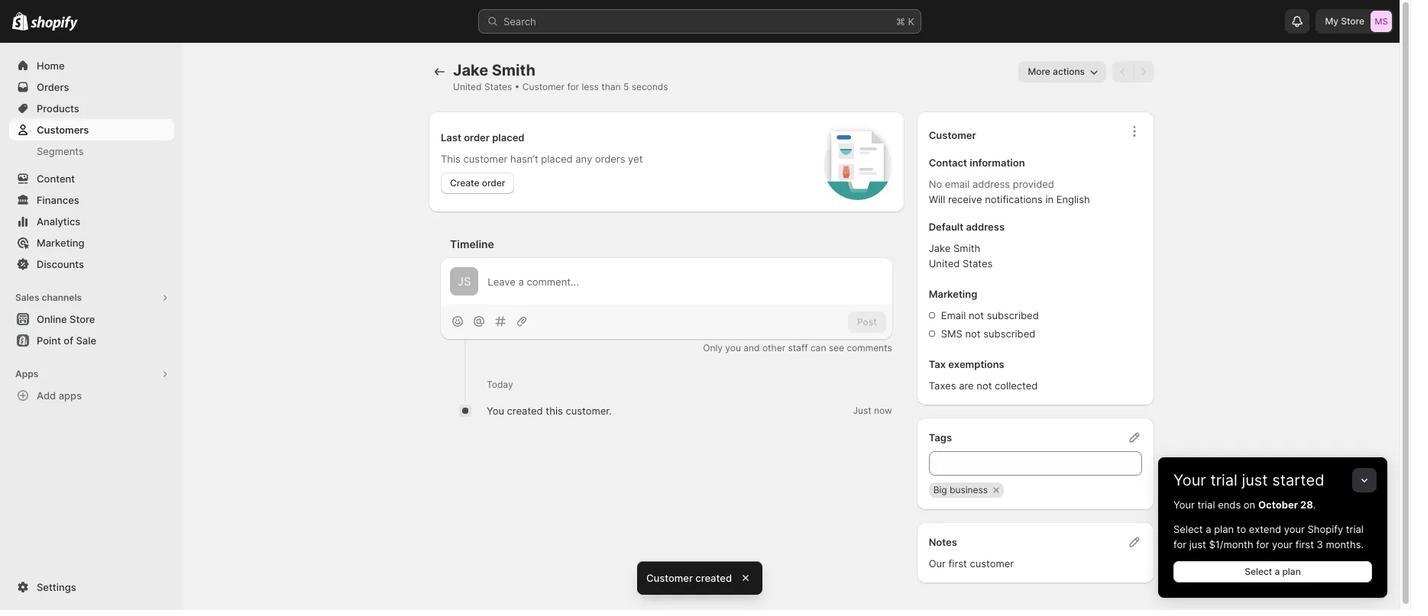 Task type: describe. For each thing, give the bounding box(es) containing it.
email not subscribed
[[941, 309, 1039, 322]]

discounts
[[37, 258, 84, 270]]

other
[[762, 342, 785, 354]]

plan for select a plan
[[1282, 566, 1301, 578]]

sale
[[76, 335, 96, 347]]

store for my store
[[1341, 15, 1364, 27]]

search
[[503, 15, 536, 28]]

less
[[582, 81, 599, 92]]

big business
[[933, 484, 988, 496]]

1 vertical spatial address
[[966, 221, 1005, 233]]

this
[[546, 405, 563, 417]]

previous image
[[1115, 64, 1131, 79]]

first inside the select a plan to extend your shopify trial for just $1/month for your first 3 months.
[[1295, 539, 1314, 551]]

select a plan link
[[1173, 562, 1372, 583]]

channels
[[42, 292, 82, 303]]

my store image
[[1371, 11, 1392, 32]]

notifications
[[985, 193, 1043, 206]]

sales channels button
[[9, 287, 174, 309]]

actions
[[1053, 66, 1085, 77]]

only you and other staff can see comments
[[703, 342, 892, 354]]

yet
[[628, 153, 643, 165]]

avatar with initials j s image
[[450, 267, 478, 296]]

our
[[929, 558, 946, 570]]

point of sale link
[[9, 330, 174, 351]]

months.
[[1326, 539, 1364, 551]]

timeline
[[450, 238, 494, 251]]

your for your trial just started
[[1173, 471, 1206, 490]]

settings
[[37, 581, 76, 594]]

hasn't
[[510, 153, 538, 165]]

started
[[1272, 471, 1324, 490]]

finances link
[[9, 189, 174, 211]]

post
[[857, 316, 877, 328]]

just now
[[853, 405, 892, 417]]

point of sale button
[[0, 330, 183, 351]]

apps
[[59, 390, 82, 402]]

post button
[[848, 312, 886, 333]]

3
[[1317, 539, 1323, 551]]

email
[[941, 309, 966, 322]]

your trial just started button
[[1158, 458, 1387, 490]]

online store
[[37, 313, 95, 325]]

jake smith united states • customer for less than 5 seconds
[[453, 61, 668, 92]]

sales
[[15, 292, 39, 303]]

add apps
[[37, 390, 82, 402]]

orders
[[37, 81, 69, 93]]

now
[[874, 405, 892, 417]]

add apps button
[[9, 385, 174, 406]]

.
[[1313, 499, 1316, 511]]

in
[[1045, 193, 1054, 206]]

more
[[1028, 66, 1050, 77]]

next image
[[1136, 64, 1151, 79]]

on
[[1244, 499, 1255, 511]]

discounts link
[[9, 254, 174, 275]]

jake for jake smith united states • customer for less than 5 seconds
[[453, 61, 488, 79]]

today
[[487, 379, 513, 391]]

default address
[[929, 221, 1005, 233]]

order for last
[[464, 131, 490, 144]]

28
[[1300, 499, 1313, 511]]

finances
[[37, 194, 79, 206]]

just inside dropdown button
[[1242, 471, 1268, 490]]

tax
[[929, 358, 946, 371]]

0 horizontal spatial marketing
[[37, 237, 84, 249]]

sales channels
[[15, 292, 82, 303]]

more actions button
[[1019, 61, 1106, 83]]

provided
[[1013, 178, 1054, 190]]

2 horizontal spatial for
[[1256, 539, 1269, 551]]

customer created
[[646, 572, 732, 584]]

last order placed
[[441, 131, 525, 144]]

subscribed for email not subscribed
[[987, 309, 1039, 322]]

subscribed for sms not subscribed
[[983, 328, 1035, 340]]

online store link
[[9, 309, 174, 330]]

apps
[[15, 368, 38, 380]]

select a plan to extend your shopify trial for just $1/month for your first 3 months.
[[1173, 523, 1364, 551]]

add
[[37, 390, 56, 402]]

point
[[37, 335, 61, 347]]

customers
[[37, 124, 89, 136]]

any
[[575, 153, 592, 165]]

customer inside jake smith united states • customer for less than 5 seconds
[[522, 81, 565, 92]]

exemptions
[[948, 358, 1004, 371]]

select a plan
[[1245, 566, 1301, 578]]

1 horizontal spatial shopify image
[[31, 16, 78, 31]]

english
[[1056, 193, 1090, 206]]

tags
[[929, 432, 952, 444]]

not for email
[[969, 309, 984, 322]]

see
[[829, 342, 844, 354]]

created for you
[[507, 405, 543, 417]]

receive
[[948, 193, 982, 206]]

your trial just started
[[1173, 471, 1324, 490]]

default
[[929, 221, 964, 233]]

october
[[1258, 499, 1298, 511]]

content
[[37, 173, 75, 185]]

create order
[[450, 177, 505, 189]]

united for jake smith united states
[[929, 257, 960, 270]]

contact information
[[929, 157, 1025, 169]]

ends
[[1218, 499, 1241, 511]]

tax exemptions
[[929, 358, 1004, 371]]

this
[[441, 153, 461, 165]]

our first customer
[[929, 558, 1014, 570]]

point of sale
[[37, 335, 96, 347]]

staff
[[788, 342, 808, 354]]

online store button
[[0, 309, 183, 330]]

$1/month
[[1209, 539, 1253, 551]]



Task type: locate. For each thing, give the bounding box(es) containing it.
1 vertical spatial store
[[70, 313, 95, 325]]

0 vertical spatial customer
[[522, 81, 565, 92]]

you
[[487, 405, 504, 417]]

1 horizontal spatial united
[[929, 257, 960, 270]]

0 horizontal spatial shopify image
[[12, 12, 28, 31]]

taxes
[[929, 380, 956, 392]]

marketing link
[[9, 232, 174, 254]]

1 vertical spatial smith
[[953, 242, 980, 254]]

a down the select a plan to extend your shopify trial for just $1/month for your first 3 months.
[[1275, 566, 1280, 578]]

1 horizontal spatial first
[[1295, 539, 1314, 551]]

a up $1/month
[[1206, 523, 1211, 536]]

0 horizontal spatial customer
[[522, 81, 565, 92]]

1 vertical spatial jake
[[929, 242, 951, 254]]

select inside the select a plan to extend your shopify trial for just $1/month for your first 3 months.
[[1173, 523, 1203, 536]]

0 vertical spatial trial
[[1210, 471, 1238, 490]]

my store
[[1325, 15, 1364, 27]]

1 horizontal spatial just
[[1242, 471, 1268, 490]]

0 horizontal spatial plan
[[1214, 523, 1234, 536]]

information
[[970, 157, 1025, 169]]

shopify
[[1308, 523, 1343, 536]]

order inside button
[[482, 177, 505, 189]]

0 vertical spatial plan
[[1214, 523, 1234, 536]]

0 vertical spatial not
[[969, 309, 984, 322]]

trial for just
[[1210, 471, 1238, 490]]

states inside jake smith united states
[[963, 257, 993, 270]]

just
[[853, 405, 871, 417]]

smith
[[492, 61, 536, 79], [953, 242, 980, 254]]

1 horizontal spatial for
[[1173, 539, 1186, 551]]

0 horizontal spatial select
[[1173, 523, 1203, 536]]

not up sms not subscribed
[[969, 309, 984, 322]]

select for select a plan to extend your shopify trial for just $1/month for your first 3 months.
[[1173, 523, 1203, 536]]

more actions
[[1028, 66, 1085, 77]]

marketing up 'discounts'
[[37, 237, 84, 249]]

0 vertical spatial subscribed
[[987, 309, 1039, 322]]

select for select a plan
[[1245, 566, 1272, 578]]

1 horizontal spatial states
[[963, 257, 993, 270]]

for left less
[[567, 81, 579, 92]]

0 horizontal spatial just
[[1189, 539, 1206, 551]]

2 vertical spatial customer
[[646, 572, 693, 584]]

no email address provided will receive notifications in english
[[929, 178, 1090, 206]]

1 vertical spatial not
[[965, 328, 981, 340]]

plan inside select a plan link
[[1282, 566, 1301, 578]]

united
[[453, 81, 482, 92], [929, 257, 960, 270]]

Leave a comment... text field
[[488, 274, 883, 289]]

my
[[1325, 15, 1339, 27]]

customer for customer
[[929, 129, 976, 141]]

your down the 28
[[1284, 523, 1305, 536]]

trial left ends
[[1197, 499, 1215, 511]]

smith inside jake smith united states • customer for less than 5 seconds
[[492, 61, 536, 79]]

0 vertical spatial united
[[453, 81, 482, 92]]

smith for jake smith united states
[[953, 242, 980, 254]]

0 vertical spatial select
[[1173, 523, 1203, 536]]

customer down last order placed
[[463, 153, 508, 165]]

jake inside jake smith united states
[[929, 242, 951, 254]]

marketing
[[37, 237, 84, 249], [929, 288, 977, 300]]

None text field
[[929, 452, 1142, 476]]

analytics
[[37, 215, 80, 228]]

0 horizontal spatial placed
[[492, 131, 525, 144]]

select down the select a plan to extend your shopify trial for just $1/month for your first 3 months.
[[1245, 566, 1272, 578]]

united down default
[[929, 257, 960, 270]]

first right the our
[[949, 558, 967, 570]]

home link
[[9, 55, 174, 76]]

marketing up email
[[929, 288, 977, 300]]

0 horizontal spatial customer
[[463, 153, 508, 165]]

just left $1/month
[[1189, 539, 1206, 551]]

1 horizontal spatial select
[[1245, 566, 1272, 578]]

1 vertical spatial customer
[[970, 558, 1014, 570]]

0 horizontal spatial created
[[507, 405, 543, 417]]

store for online store
[[70, 313, 95, 325]]

1 vertical spatial trial
[[1197, 499, 1215, 511]]

0 vertical spatial store
[[1341, 15, 1364, 27]]

your down extend
[[1272, 539, 1293, 551]]

1 vertical spatial select
[[1245, 566, 1272, 578]]

1 vertical spatial first
[[949, 558, 967, 570]]

0 vertical spatial address
[[972, 178, 1010, 190]]

1 horizontal spatial smith
[[953, 242, 980, 254]]

settings link
[[9, 577, 174, 598]]

smith down default address
[[953, 242, 980, 254]]

address down information
[[972, 178, 1010, 190]]

0 horizontal spatial united
[[453, 81, 482, 92]]

no
[[929, 178, 942, 190]]

placed
[[492, 131, 525, 144], [541, 153, 573, 165]]

shopify image
[[12, 12, 28, 31], [31, 16, 78, 31]]

1 horizontal spatial a
[[1275, 566, 1280, 578]]

placed up hasn't
[[492, 131, 525, 144]]

1 vertical spatial just
[[1189, 539, 1206, 551]]

you
[[725, 342, 741, 354]]

a for select a plan
[[1275, 566, 1280, 578]]

your up your trial ends on october 28 .
[[1173, 471, 1206, 490]]

1 horizontal spatial plan
[[1282, 566, 1301, 578]]

this customer hasn't placed any orders yet
[[441, 153, 643, 165]]

first left 3
[[1295, 539, 1314, 551]]

select left the to
[[1173, 523, 1203, 536]]

apps button
[[9, 364, 174, 385]]

0 vertical spatial order
[[464, 131, 490, 144]]

than
[[601, 81, 621, 92]]

united inside jake smith united states
[[929, 257, 960, 270]]

0 horizontal spatial a
[[1206, 523, 1211, 536]]

orders link
[[9, 76, 174, 98]]

store inside button
[[70, 313, 95, 325]]

your trial ends on october 28 .
[[1173, 499, 1316, 511]]

jake inside jake smith united states • customer for less than 5 seconds
[[453, 61, 488, 79]]

not for sms
[[965, 328, 981, 340]]

your
[[1284, 523, 1305, 536], [1272, 539, 1293, 551]]

order for create
[[482, 177, 505, 189]]

1 horizontal spatial created
[[695, 572, 732, 584]]

smith inside jake smith united states
[[953, 242, 980, 254]]

will
[[929, 193, 945, 206]]

your left ends
[[1173, 499, 1195, 511]]

subscribed up sms not subscribed
[[987, 309, 1039, 322]]

0 vertical spatial marketing
[[37, 237, 84, 249]]

store right my
[[1341, 15, 1364, 27]]

0 horizontal spatial first
[[949, 558, 967, 570]]

jake up last order placed
[[453, 61, 488, 79]]

1 vertical spatial plan
[[1282, 566, 1301, 578]]

united left •
[[453, 81, 482, 92]]

2 vertical spatial not
[[977, 380, 992, 392]]

united inside jake smith united states • customer for less than 5 seconds
[[453, 81, 482, 92]]

united for jake smith united states • customer for less than 5 seconds
[[453, 81, 482, 92]]

create order button
[[441, 173, 515, 194]]

0 vertical spatial first
[[1295, 539, 1314, 551]]

seconds
[[632, 81, 668, 92]]

plan up $1/month
[[1214, 523, 1234, 536]]

a inside the select a plan to extend your shopify trial for just $1/month for your first 3 months.
[[1206, 523, 1211, 536]]

0 vertical spatial states
[[484, 81, 512, 92]]

0 vertical spatial placed
[[492, 131, 525, 144]]

5
[[623, 81, 629, 92]]

0 vertical spatial created
[[507, 405, 543, 417]]

customer for customer created
[[646, 572, 693, 584]]

email
[[945, 178, 970, 190]]

your inside dropdown button
[[1173, 471, 1206, 490]]

just up on
[[1242, 471, 1268, 490]]

for
[[567, 81, 579, 92], [1173, 539, 1186, 551], [1256, 539, 1269, 551]]

address down receive
[[966, 221, 1005, 233]]

content link
[[9, 168, 174, 189]]

are
[[959, 380, 974, 392]]

1 vertical spatial your
[[1272, 539, 1293, 551]]

products link
[[9, 98, 174, 119]]

sms
[[941, 328, 962, 340]]

customer.
[[566, 405, 612, 417]]

1 horizontal spatial jake
[[929, 242, 951, 254]]

⌘ k
[[896, 15, 914, 28]]

2 horizontal spatial customer
[[929, 129, 976, 141]]

0 vertical spatial a
[[1206, 523, 1211, 536]]

1 horizontal spatial marketing
[[929, 288, 977, 300]]

select
[[1173, 523, 1203, 536], [1245, 566, 1272, 578]]

0 vertical spatial smith
[[492, 61, 536, 79]]

customer
[[463, 153, 508, 165], [970, 558, 1014, 570]]

customers link
[[9, 119, 174, 141]]

1 horizontal spatial placed
[[541, 153, 573, 165]]

1 vertical spatial customer
[[929, 129, 976, 141]]

2 vertical spatial trial
[[1346, 523, 1364, 536]]

trial inside the select a plan to extend your shopify trial for just $1/month for your first 3 months.
[[1346, 523, 1364, 536]]

1 vertical spatial your
[[1173, 499, 1195, 511]]

taxes are not collected
[[929, 380, 1038, 392]]

to
[[1237, 523, 1246, 536]]

first
[[1295, 539, 1314, 551], [949, 558, 967, 570]]

customer right the our
[[970, 558, 1014, 570]]

placed left "any"
[[541, 153, 573, 165]]

for inside jake smith united states • customer for less than 5 seconds
[[567, 81, 579, 92]]

jake for jake smith united states
[[929, 242, 951, 254]]

k
[[908, 15, 914, 28]]

•
[[515, 81, 520, 92]]

order right last
[[464, 131, 490, 144]]

0 horizontal spatial states
[[484, 81, 512, 92]]

address
[[972, 178, 1010, 190], [966, 221, 1005, 233]]

analytics link
[[9, 211, 174, 232]]

states for jake smith united states • customer for less than 5 seconds
[[484, 81, 512, 92]]

orders
[[595, 153, 625, 165]]

and
[[744, 342, 760, 354]]

comments
[[847, 342, 892, 354]]

address inside no email address provided will receive notifications in english
[[972, 178, 1010, 190]]

0 horizontal spatial store
[[70, 313, 95, 325]]

1 horizontal spatial store
[[1341, 15, 1364, 27]]

last
[[441, 131, 461, 144]]

states left •
[[484, 81, 512, 92]]

0 horizontal spatial for
[[567, 81, 579, 92]]

smith for jake smith united states • customer for less than 5 seconds
[[492, 61, 536, 79]]

business
[[950, 484, 988, 496]]

1 vertical spatial united
[[929, 257, 960, 270]]

your for your trial ends on october 28 .
[[1173, 499, 1195, 511]]

1 horizontal spatial customer
[[646, 572, 693, 584]]

order right create
[[482, 177, 505, 189]]

customer
[[522, 81, 565, 92], [929, 129, 976, 141], [646, 572, 693, 584]]

0 horizontal spatial smith
[[492, 61, 536, 79]]

smith up •
[[492, 61, 536, 79]]

a
[[1206, 523, 1211, 536], [1275, 566, 1280, 578]]

2 your from the top
[[1173, 499, 1195, 511]]

create
[[450, 177, 479, 189]]

segments link
[[9, 141, 174, 162]]

0 vertical spatial customer
[[463, 153, 508, 165]]

0 vertical spatial jake
[[453, 61, 488, 79]]

trial up ends
[[1210, 471, 1238, 490]]

states inside jake smith united states • customer for less than 5 seconds
[[484, 81, 512, 92]]

plan inside the select a plan to extend your shopify trial for just $1/month for your first 3 months.
[[1214, 523, 1234, 536]]

trial
[[1210, 471, 1238, 490], [1197, 499, 1215, 511], [1346, 523, 1364, 536]]

not right sms
[[965, 328, 981, 340]]

0 horizontal spatial jake
[[453, 61, 488, 79]]

trial inside dropdown button
[[1210, 471, 1238, 490]]

home
[[37, 60, 65, 72]]

1 vertical spatial marketing
[[929, 288, 977, 300]]

1 your from the top
[[1173, 471, 1206, 490]]

jake down default
[[929, 242, 951, 254]]

1 horizontal spatial customer
[[970, 558, 1014, 570]]

1 vertical spatial states
[[963, 257, 993, 270]]

just inside the select a plan to extend your shopify trial for just $1/month for your first 3 months.
[[1189, 539, 1206, 551]]

plan for select a plan to extend your shopify trial for just $1/month for your first 3 months.
[[1214, 523, 1234, 536]]

1 vertical spatial created
[[695, 572, 732, 584]]

trial for ends
[[1197, 499, 1215, 511]]

states for jake smith united states
[[963, 257, 993, 270]]

contact
[[929, 157, 967, 169]]

for left $1/month
[[1173, 539, 1186, 551]]

0 vertical spatial just
[[1242, 471, 1268, 490]]

1 vertical spatial subscribed
[[983, 328, 1035, 340]]

sms not subscribed
[[941, 328, 1035, 340]]

0 vertical spatial your
[[1284, 523, 1305, 536]]

notes
[[929, 536, 957, 549]]

a for select a plan to extend your shopify trial for just $1/month for your first 3 months.
[[1206, 523, 1211, 536]]

trial up months.
[[1346, 523, 1364, 536]]

store up sale
[[70, 313, 95, 325]]

subscribed down email not subscribed
[[983, 328, 1035, 340]]

1 vertical spatial placed
[[541, 153, 573, 165]]

1 vertical spatial a
[[1275, 566, 1280, 578]]

plan down the select a plan to extend your shopify trial for just $1/month for your first 3 months.
[[1282, 566, 1301, 578]]

1 vertical spatial order
[[482, 177, 505, 189]]

0 vertical spatial your
[[1173, 471, 1206, 490]]

your trial just started element
[[1158, 497, 1387, 598]]

created for customer
[[695, 572, 732, 584]]

for down extend
[[1256, 539, 1269, 551]]

segments
[[37, 145, 84, 157]]

states down default address
[[963, 257, 993, 270]]

created
[[507, 405, 543, 417], [695, 572, 732, 584]]

not right are
[[977, 380, 992, 392]]



Task type: vqa. For each thing, say whether or not it's contained in the screenshot.
Select A Plan link
yes



